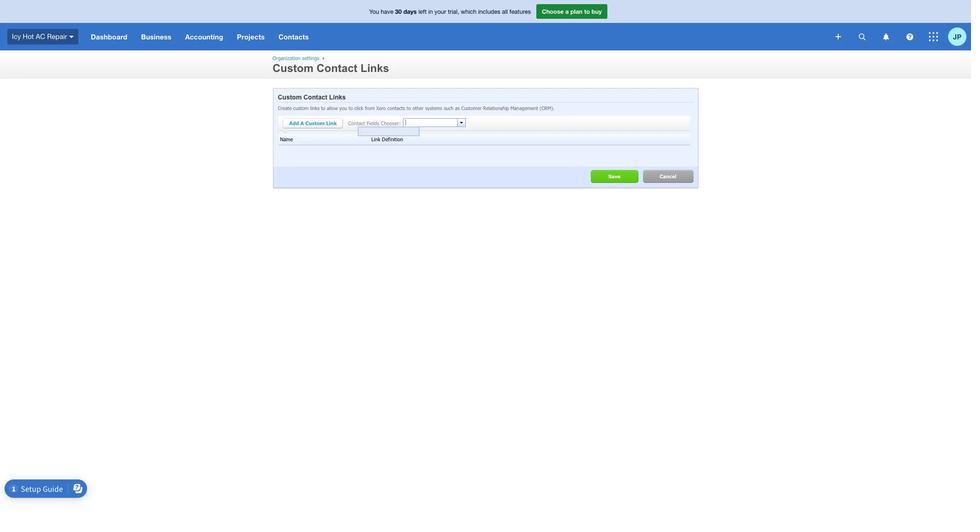Task type: locate. For each thing, give the bounding box(es) containing it.
customer
[[462, 105, 482, 111]]

allow
[[327, 105, 338, 111]]

link down allow
[[326, 120, 337, 126]]

plan
[[571, 8, 583, 15]]

as
[[455, 105, 460, 111]]

accounting
[[185, 33, 223, 41]]

1 horizontal spatial links
[[361, 62, 390, 74]]

contact inside organization settings › custom contact links
[[317, 62, 358, 74]]

links
[[361, 62, 390, 74], [329, 93, 346, 101]]

0 vertical spatial link
[[326, 120, 337, 126]]

custom up the create
[[278, 93, 302, 101]]

icy hot ac repair
[[12, 32, 67, 40]]

you have 30 days left in your trial, which includes all features
[[370, 8, 531, 15]]

have
[[381, 8, 394, 15]]

None text field
[[404, 119, 457, 127]]

0 vertical spatial custom
[[273, 62, 314, 74]]

navigation inside banner
[[84, 23, 830, 50]]

chooser:
[[381, 120, 401, 126]]

link down contact fields chooser:
[[372, 136, 381, 142]]

contact up links
[[304, 93, 328, 101]]

links up from
[[361, 62, 390, 74]]

svg image
[[930, 32, 939, 41], [907, 33, 914, 40]]

click
[[355, 105, 364, 111]]

custom inside organization settings › custom contact links
[[273, 62, 314, 74]]

a
[[301, 120, 304, 126]]

1 vertical spatial contact
[[304, 93, 328, 101]]

links
[[310, 105, 320, 111]]

30
[[395, 8, 402, 15]]

accounting button
[[178, 23, 230, 50]]

0 horizontal spatial links
[[329, 93, 346, 101]]

add a custom link button
[[283, 118, 344, 129]]

name
[[280, 136, 293, 142]]

custom down organization settings link in the left top of the page
[[273, 62, 314, 74]]

navigation containing dashboard
[[84, 23, 830, 50]]

contacts
[[388, 105, 406, 111]]

jp
[[954, 32, 962, 41]]

create
[[278, 105, 292, 111]]

banner
[[0, 0, 972, 50]]

business button
[[134, 23, 178, 50]]

projects
[[237, 33, 265, 41]]

navigation
[[84, 23, 830, 50]]

(crm).
[[540, 105, 555, 111]]

days
[[404, 8, 417, 15]]

management
[[511, 105, 539, 111]]

contacts button
[[272, 23, 316, 50]]

0 horizontal spatial svg image
[[907, 33, 914, 40]]

links up allow
[[329, 93, 346, 101]]

contacts
[[279, 33, 309, 41]]

systems
[[426, 105, 443, 111]]

to left other
[[407, 105, 411, 111]]

0 horizontal spatial link
[[326, 120, 337, 126]]

1 vertical spatial links
[[329, 93, 346, 101]]

1 horizontal spatial link
[[372, 136, 381, 142]]

0 vertical spatial links
[[361, 62, 390, 74]]

from
[[365, 105, 375, 111]]

contact down click
[[349, 120, 365, 126]]

a
[[566, 8, 569, 15]]

ac
[[36, 32, 45, 40]]

custom inside custom contact links create custom links to allow you to click from xero contacts to other systems such as customer relationship management (crm).
[[278, 93, 302, 101]]

custom
[[273, 62, 314, 74], [278, 93, 302, 101], [306, 120, 325, 126]]

0 vertical spatial contact
[[317, 62, 358, 74]]

contact
[[317, 62, 358, 74], [304, 93, 328, 101], [349, 120, 365, 126]]

1 vertical spatial custom
[[278, 93, 302, 101]]

2 vertical spatial custom
[[306, 120, 325, 126]]

add a custom link
[[290, 120, 337, 126]]

buy
[[592, 8, 602, 15]]

left
[[419, 8, 427, 15]]

contact fields chooser:
[[349, 120, 401, 126]]

business
[[141, 33, 172, 41]]

to
[[585, 8, 590, 15], [321, 105, 326, 111], [349, 105, 353, 111], [407, 105, 411, 111]]

to left buy
[[585, 8, 590, 15]]

add
[[290, 120, 299, 126]]

link
[[326, 120, 337, 126], [372, 136, 381, 142]]

save button
[[591, 170, 639, 183]]

custom right a
[[306, 120, 325, 126]]

to right links
[[321, 105, 326, 111]]

1 vertical spatial link
[[372, 136, 381, 142]]

svg image
[[859, 33, 866, 40], [884, 33, 890, 40], [836, 34, 842, 39], [69, 36, 74, 38]]

contact down › on the left top
[[317, 62, 358, 74]]

links inside organization settings › custom contact links
[[361, 62, 390, 74]]



Task type: vqa. For each thing, say whether or not it's contained in the screenshot.
Link to the left
yes



Task type: describe. For each thing, give the bounding box(es) containing it.
organization settings › custom contact links
[[273, 55, 390, 74]]

features
[[510, 8, 531, 15]]

choose a plan to buy
[[542, 8, 602, 15]]

custom inside button
[[306, 120, 325, 126]]

2 vertical spatial contact
[[349, 120, 365, 126]]

cancel
[[660, 173, 677, 179]]

such
[[444, 105, 454, 111]]

organization settings link
[[273, 55, 320, 61]]

projects button
[[230, 23, 272, 50]]

repair
[[47, 32, 67, 40]]

›
[[323, 55, 325, 61]]

hot
[[23, 32, 34, 40]]

svg image inside icy hot ac repair popup button
[[69, 36, 74, 38]]

in
[[429, 8, 433, 15]]

relationship
[[484, 105, 509, 111]]

links inside custom contact links create custom links to allow you to click from xero contacts to other systems such as customer relationship management (crm).
[[329, 93, 346, 101]]

custom
[[293, 105, 309, 111]]

you
[[340, 105, 347, 111]]

settings
[[302, 55, 320, 61]]

jp button
[[949, 23, 972, 50]]

save
[[609, 173, 621, 179]]

custom contact links create custom links to allow you to click from xero contacts to other systems such as customer relationship management (crm).
[[278, 93, 555, 111]]

icy hot ac repair button
[[0, 23, 84, 50]]

which
[[461, 8, 477, 15]]

contact inside custom contact links create custom links to allow you to click from xero contacts to other systems such as customer relationship management (crm).
[[304, 93, 328, 101]]

dashboard link
[[84, 23, 134, 50]]

all
[[502, 8, 508, 15]]

your
[[435, 8, 447, 15]]

organization
[[273, 55, 301, 61]]

link definition
[[372, 136, 403, 142]]

other
[[413, 105, 424, 111]]

icy
[[12, 32, 21, 40]]

trial,
[[448, 8, 460, 15]]

you
[[370, 8, 379, 15]]

1 horizontal spatial svg image
[[930, 32, 939, 41]]

cancel link
[[643, 170, 694, 183]]

link inside button
[[326, 120, 337, 126]]

definition
[[382, 136, 403, 142]]

fields
[[367, 120, 380, 126]]

includes
[[479, 8, 501, 15]]

dashboard
[[91, 33, 127, 41]]

xero
[[377, 105, 386, 111]]

choose
[[542, 8, 564, 15]]

to right you
[[349, 105, 353, 111]]

banner containing jp
[[0, 0, 972, 50]]



